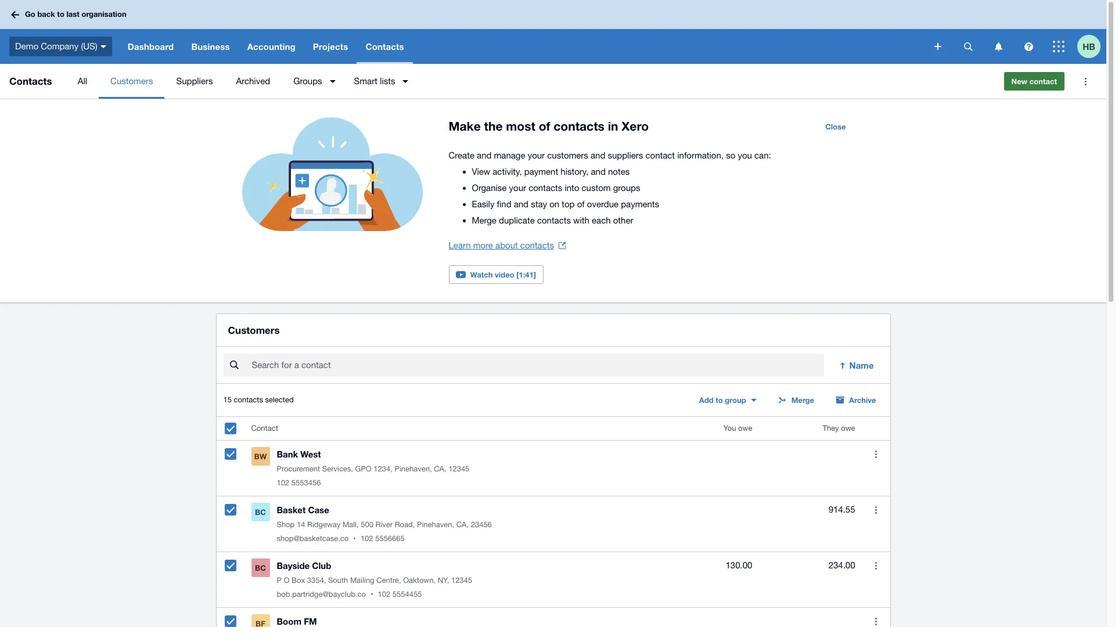Task type: vqa. For each thing, say whether or not it's contained in the screenshot.
Wed Feb 21 2024 cell
no



Task type: locate. For each thing, give the bounding box(es) containing it.
ca, left the 23456
[[456, 521, 469, 529]]

ridgeway
[[307, 521, 341, 529]]

contacts down merge duplicate contacts with each other
[[520, 240, 554, 250]]

navigation containing dashboard
[[119, 29, 927, 64]]

name
[[850, 360, 874, 371]]

• for bayside club
[[371, 590, 373, 599]]

ca, right 1234,
[[434, 465, 446, 474]]

your down activity,
[[509, 183, 526, 193]]

0 horizontal spatial ca,
[[434, 465, 446, 474]]

0 horizontal spatial •
[[353, 535, 356, 543]]

demo company (us) button
[[0, 29, 119, 64]]

merge
[[472, 216, 497, 225], [792, 396, 814, 405]]

watch video [1:41]
[[470, 270, 536, 279]]

2 horizontal spatial 102
[[378, 590, 390, 599]]

(us)
[[81, 41, 97, 51]]

2 horizontal spatial svg image
[[1053, 41, 1065, 52]]

ca,
[[434, 465, 446, 474], [456, 521, 469, 529]]

learn
[[449, 240, 471, 250]]

1 horizontal spatial contacts
[[366, 41, 404, 52]]

easily find and stay on top of overdue payments
[[472, 199, 659, 209]]

0 vertical spatial merge
[[472, 216, 497, 225]]

accounting
[[247, 41, 296, 52]]

boom fm link
[[251, 615, 681, 627]]

1 horizontal spatial ca,
[[456, 521, 469, 529]]

find
[[497, 199, 512, 209]]

services,
[[322, 465, 353, 474]]

into
[[565, 183, 579, 193]]

1 more row options image from the top
[[875, 506, 877, 514]]

you
[[724, 424, 736, 433]]

1 owe from the left
[[738, 424, 752, 433]]

130.00 link
[[726, 559, 752, 573]]

merge down easily
[[472, 216, 497, 225]]

and up the duplicate
[[514, 199, 529, 209]]

1 horizontal spatial customers
[[228, 324, 280, 336]]

1 vertical spatial 102
[[361, 535, 373, 543]]

pinehaven, inside the basket case shop 14 ridgeway mall, 500 river road, pinehaven, ca, 23456 shop@basketcase.co • 102 5556665
[[417, 521, 454, 529]]

102 down procurement
[[277, 479, 289, 487]]

name button
[[831, 354, 883, 377]]

bank west procurement services, gpo 1234, pinehaven, ca, 12345 102 5553456
[[277, 449, 470, 487]]

0 vertical spatial more row options image
[[875, 506, 877, 514]]

0 vertical spatial contacts
[[366, 41, 404, 52]]

ca, inside bank west procurement services, gpo 1234, pinehaven, ca, 12345 102 5553456
[[434, 465, 446, 474]]

4 more row options button from the top
[[865, 610, 888, 627]]

contact right suppliers
[[646, 150, 675, 160]]

demo
[[15, 41, 38, 51]]

bob.partridge@bayclub.co
[[277, 590, 366, 599]]

bc left bayside
[[255, 564, 266, 573]]

dashboard
[[128, 41, 174, 52]]

close button
[[819, 117, 853, 136]]

contact right "new"
[[1030, 77, 1057, 86]]

bc left "basket"
[[255, 508, 266, 517]]

your up payment
[[528, 150, 545, 160]]

contacts inside dropdown button
[[366, 41, 404, 52]]

south
[[328, 576, 348, 585]]

o
[[284, 576, 290, 585]]

1 vertical spatial bc
[[255, 564, 266, 573]]

0 horizontal spatial owe
[[738, 424, 752, 433]]

new contact button
[[1004, 72, 1065, 91]]

company
[[41, 41, 79, 51]]

102 inside bayside club p o box 3354, south mailing centre, oaktown, ny, 12345 bob.partridge@bayclub.co • 102 5554455
[[378, 590, 390, 599]]

pinehaven, right 1234,
[[395, 465, 432, 474]]

svg image
[[11, 11, 19, 18], [964, 42, 973, 51], [995, 42, 1002, 51], [1024, 42, 1033, 51]]

group
[[725, 396, 746, 405]]

0 horizontal spatial contacts
[[9, 75, 52, 87]]

you
[[738, 150, 752, 160]]

0 vertical spatial 12345
[[449, 465, 470, 474]]

to right add
[[716, 396, 723, 405]]

back
[[37, 9, 55, 19]]

and up view
[[477, 150, 492, 160]]

14
[[297, 521, 305, 529]]

contacts up lists on the top left of page
[[366, 41, 404, 52]]

to inside popup button
[[716, 396, 723, 405]]

1 horizontal spatial •
[[371, 590, 373, 599]]

so
[[726, 150, 736, 160]]

watch
[[470, 270, 493, 279]]

of right most
[[539, 119, 550, 134]]

• down 'mailing' at the bottom of the page
[[371, 590, 373, 599]]

3 more row options button from the top
[[865, 554, 888, 578]]

102 inside bank west procurement services, gpo 1234, pinehaven, ca, 12345 102 5553456
[[277, 479, 289, 487]]

each
[[592, 216, 611, 225]]

102 for bayside club
[[378, 590, 390, 599]]

groups
[[613, 183, 640, 193]]

2 vertical spatial 102
[[378, 590, 390, 599]]

bank
[[277, 449, 298, 460]]

0 vertical spatial your
[[528, 150, 545, 160]]

0 vertical spatial •
[[353, 535, 356, 543]]

navigation
[[119, 29, 927, 64]]

activity,
[[493, 167, 522, 177]]

0 vertical spatial customers
[[110, 76, 153, 86]]

1 vertical spatial contacts
[[9, 75, 52, 87]]

custom
[[582, 183, 611, 193]]

pinehaven, right road,
[[417, 521, 454, 529]]

1 horizontal spatial contact
[[1030, 77, 1057, 86]]

• inside bayside club p o box 3354, south mailing centre, oaktown, ny, 12345 bob.partridge@bayclub.co • 102 5554455
[[371, 590, 373, 599]]

1 vertical spatial •
[[371, 590, 373, 599]]

merge left archive button
[[792, 396, 814, 405]]

mailing
[[350, 576, 374, 585]]

0 vertical spatial to
[[57, 9, 64, 19]]

go
[[25, 9, 35, 19]]

0 vertical spatial bc
[[255, 508, 266, 517]]

0 horizontal spatial customers
[[110, 76, 153, 86]]

to left the last
[[57, 9, 64, 19]]

owe for they owe
[[841, 424, 855, 433]]

0 horizontal spatial svg image
[[100, 45, 106, 48]]

all button
[[66, 64, 99, 99]]

1 vertical spatial more row options image
[[875, 562, 877, 570]]

• inside the basket case shop 14 ridgeway mall, 500 river road, pinehaven, ca, 23456 shop@basketcase.co • 102 5556665
[[353, 535, 356, 543]]

•
[[353, 535, 356, 543], [371, 590, 373, 599]]

1 horizontal spatial svg image
[[935, 43, 942, 50]]

12345
[[449, 465, 470, 474], [451, 576, 472, 585]]

banner
[[0, 0, 1107, 64]]

customers
[[110, 76, 153, 86], [228, 324, 280, 336]]

owe right 'they'
[[841, 424, 855, 433]]

1 vertical spatial contact
[[646, 150, 675, 160]]

1 bc from the top
[[255, 508, 266, 517]]

1 vertical spatial of
[[577, 199, 585, 209]]

1 vertical spatial to
[[716, 396, 723, 405]]

customers inside button
[[110, 76, 153, 86]]

menu
[[66, 64, 995, 99]]

0 horizontal spatial of
[[539, 119, 550, 134]]

1 horizontal spatial to
[[716, 396, 723, 405]]

more row options image
[[875, 506, 877, 514], [875, 562, 877, 570], [875, 618, 877, 625]]

2 more row options button from the top
[[865, 499, 888, 522]]

dashboard link
[[119, 29, 183, 64]]

svg image
[[1053, 41, 1065, 52], [935, 43, 942, 50], [100, 45, 106, 48]]

other
[[613, 216, 633, 225]]

easily
[[472, 199, 495, 209]]

view
[[472, 167, 490, 177]]

owe right you
[[738, 424, 752, 433]]

1 horizontal spatial 102
[[361, 535, 373, 543]]

make
[[449, 119, 481, 134]]

2 owe from the left
[[841, 424, 855, 433]]

hb
[[1083, 41, 1095, 51]]

• down mall,
[[353, 535, 356, 543]]

0 horizontal spatial your
[[509, 183, 526, 193]]

0 vertical spatial 102
[[277, 479, 289, 487]]

xero
[[622, 119, 649, 134]]

102 inside the basket case shop 14 ridgeway mall, 500 river road, pinehaven, ca, 23456 shop@basketcase.co • 102 5556665
[[361, 535, 373, 543]]

to
[[57, 9, 64, 19], [716, 396, 723, 405]]

1 vertical spatial ca,
[[456, 521, 469, 529]]

suppliers button
[[165, 64, 225, 99]]

history,
[[561, 167, 589, 177]]

0 vertical spatial pinehaven,
[[395, 465, 432, 474]]

15
[[223, 396, 232, 404]]

west
[[301, 449, 321, 460]]

0 horizontal spatial contact
[[646, 150, 675, 160]]

0 vertical spatial contact
[[1030, 77, 1057, 86]]

1 vertical spatial customers
[[228, 324, 280, 336]]

1 vertical spatial merge
[[792, 396, 814, 405]]

more row options button for club
[[865, 554, 888, 578]]

23456
[[471, 521, 492, 529]]

1 vertical spatial 12345
[[451, 576, 472, 585]]

banner containing hb
[[0, 0, 1107, 64]]

river
[[376, 521, 393, 529]]

5553456
[[291, 479, 321, 487]]

1 horizontal spatial merge
[[792, 396, 814, 405]]

12345 inside bayside club p o box 3354, south mailing centre, oaktown, ny, 12345 bob.partridge@bayclub.co • 102 5554455
[[451, 576, 472, 585]]

your
[[528, 150, 545, 160], [509, 183, 526, 193]]

and left suppliers
[[591, 150, 605, 160]]

1 vertical spatial pinehaven,
[[417, 521, 454, 529]]

go back to last organisation link
[[7, 4, 133, 25]]

contact inside button
[[1030, 77, 1057, 86]]

2 vertical spatial more row options image
[[875, 618, 877, 625]]

1 more row options button from the top
[[865, 443, 888, 466]]

selected
[[265, 396, 294, 404]]

merge duplicate contacts with each other
[[472, 216, 633, 225]]

102 for basket case
[[361, 535, 373, 543]]

2 more row options image from the top
[[875, 562, 877, 570]]

make the most of contacts in xero
[[449, 119, 649, 134]]

and up custom
[[591, 167, 606, 177]]

they
[[823, 424, 839, 433]]

more row options image for club
[[875, 562, 877, 570]]

groups
[[293, 76, 322, 86]]

0 horizontal spatial merge
[[472, 216, 497, 225]]

archived button
[[225, 64, 282, 99]]

1234,
[[374, 465, 393, 474]]

1 horizontal spatial owe
[[841, 424, 855, 433]]

new contact
[[1012, 77, 1057, 86]]

p
[[277, 576, 282, 585]]

contacts button
[[357, 29, 413, 64]]

0 vertical spatial ca,
[[434, 465, 446, 474]]

contacts down demo
[[9, 75, 52, 87]]

and
[[477, 150, 492, 160], [591, 150, 605, 160], [591, 167, 606, 177], [514, 199, 529, 209]]

contact
[[1030, 77, 1057, 86], [646, 150, 675, 160]]

customers
[[547, 150, 588, 160]]

contacts up customers
[[554, 119, 605, 134]]

102 down 500
[[361, 535, 373, 543]]

svg image inside demo company (us) popup button
[[100, 45, 106, 48]]

contact
[[251, 424, 278, 433]]

view activity, payment history, and notes
[[472, 167, 630, 177]]

close
[[826, 122, 846, 131]]

bayside club p o box 3354, south mailing centre, oaktown, ny, 12345 bob.partridge@bayclub.co • 102 5554455
[[277, 561, 472, 599]]

102 down centre, at the bottom left of page
[[378, 590, 390, 599]]

customers button
[[99, 64, 165, 99]]

merge inside button
[[792, 396, 814, 405]]

0 horizontal spatial 102
[[277, 479, 289, 487]]

1 horizontal spatial your
[[528, 150, 545, 160]]

2 bc from the top
[[255, 564, 266, 573]]

of right top
[[577, 199, 585, 209]]



Task type: describe. For each thing, give the bounding box(es) containing it.
organise your contacts into custom groups
[[472, 183, 640, 193]]

business button
[[183, 29, 239, 64]]

centre,
[[377, 576, 401, 585]]

pinehaven, inside bank west procurement services, gpo 1234, pinehaven, ca, 12345 102 5553456
[[395, 465, 432, 474]]

add to group
[[699, 396, 746, 405]]

hb button
[[1078, 29, 1107, 64]]

road,
[[395, 521, 415, 529]]

5554455
[[393, 590, 422, 599]]

learn more about contacts link
[[449, 238, 566, 254]]

914.55 link
[[829, 503, 855, 517]]

smart
[[354, 76, 378, 86]]

merge for merge duplicate contacts with each other
[[472, 216, 497, 225]]

duplicate
[[499, 216, 535, 225]]

demo company (us)
[[15, 41, 97, 51]]

video
[[495, 270, 514, 279]]

Search for a contact field
[[251, 354, 824, 377]]

svg image inside go back to last organisation link
[[11, 11, 19, 18]]

0 horizontal spatial to
[[57, 9, 64, 19]]

stay
[[531, 199, 547, 209]]

they owe
[[823, 424, 855, 433]]

the
[[484, 119, 503, 134]]

fm
[[304, 616, 317, 627]]

boom
[[277, 616, 301, 627]]

contacts right 15
[[234, 396, 263, 404]]

234.00 link
[[829, 559, 855, 573]]

manage
[[494, 150, 525, 160]]

club
[[312, 561, 331, 571]]

notes
[[608, 167, 630, 177]]

ca, inside the basket case shop 14 ridgeway mall, 500 river road, pinehaven, ca, 23456 shop@basketcase.co • 102 5556665
[[456, 521, 469, 529]]

merge for merge
[[792, 396, 814, 405]]

3 more row options image from the top
[[875, 618, 877, 625]]

accounting button
[[239, 29, 304, 64]]

can:
[[755, 150, 771, 160]]

130.00
[[726, 561, 752, 571]]

about
[[496, 240, 518, 250]]

basket
[[277, 505, 306, 515]]

last
[[67, 9, 80, 19]]

archive button
[[828, 391, 883, 410]]

lists
[[380, 76, 395, 86]]

contacts down on
[[537, 216, 571, 225]]

owe for you owe
[[738, 424, 752, 433]]

1 horizontal spatial of
[[577, 199, 585, 209]]

most
[[506, 119, 535, 134]]

payments
[[621, 199, 659, 209]]

more row options button for case
[[865, 499, 888, 522]]

case
[[308, 505, 329, 515]]

12345 inside bank west procurement services, gpo 1234, pinehaven, ca, 12345 102 5553456
[[449, 465, 470, 474]]

more row options image for case
[[875, 506, 877, 514]]

• for basket case
[[353, 535, 356, 543]]

box
[[292, 576, 305, 585]]

914.55
[[829, 505, 855, 515]]

oaktown,
[[403, 576, 436, 585]]

suppliers
[[176, 76, 213, 86]]

watch video [1:41] button
[[449, 265, 544, 284]]

shop
[[277, 521, 295, 529]]

contact list table element
[[216, 417, 890, 627]]

add
[[699, 396, 714, 405]]

ny,
[[438, 576, 449, 585]]

gpo
[[355, 465, 372, 474]]

actions menu image
[[1074, 70, 1097, 93]]

contacts down payment
[[529, 183, 562, 193]]

you owe
[[724, 424, 752, 433]]

add to group button
[[692, 391, 764, 410]]

navigation inside banner
[[119, 29, 927, 64]]

mall,
[[343, 521, 359, 529]]

all
[[78, 76, 87, 86]]

organisation
[[82, 9, 126, 19]]

procurement
[[277, 465, 320, 474]]

go back to last organisation
[[25, 9, 126, 19]]

merge button
[[771, 391, 821, 410]]

more row options button for west
[[865, 443, 888, 466]]

more row options image
[[875, 451, 877, 458]]

more
[[473, 240, 493, 250]]

1 vertical spatial your
[[509, 183, 526, 193]]

archive
[[849, 396, 876, 405]]

boom fm
[[277, 616, 317, 627]]

basket case shop 14 ridgeway mall, 500 river road, pinehaven, ca, 23456 shop@basketcase.co • 102 5556665
[[277, 505, 492, 543]]

0 vertical spatial of
[[539, 119, 550, 134]]

bc for bayside club
[[255, 564, 266, 573]]

on
[[550, 199, 559, 209]]

overdue
[[587, 199, 619, 209]]

menu containing all
[[66, 64, 995, 99]]

organise
[[472, 183, 507, 193]]

projects button
[[304, 29, 357, 64]]

15 contacts selected
[[223, 396, 294, 404]]

500
[[361, 521, 373, 529]]

business
[[191, 41, 230, 52]]

5556665
[[375, 535, 405, 543]]

bc for basket case
[[255, 508, 266, 517]]

top
[[562, 199, 575, 209]]

archived
[[236, 76, 270, 86]]



